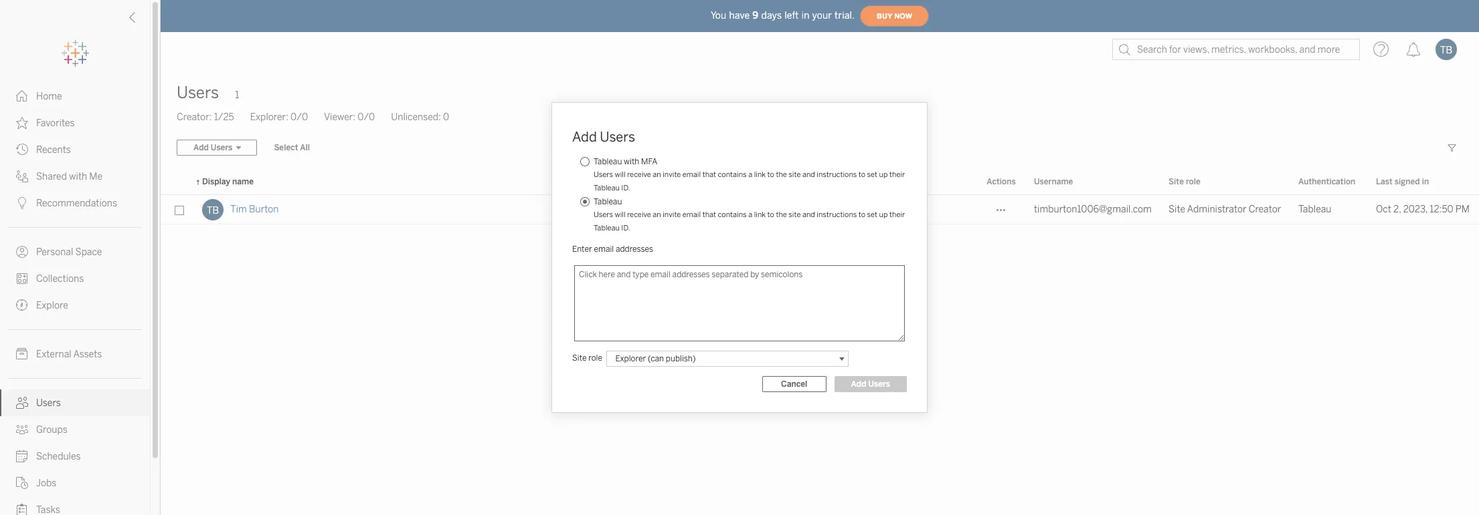 Task type: locate. For each thing, give the bounding box(es) containing it.
email
[[682, 171, 701, 179], [682, 211, 701, 220], [594, 245, 614, 254]]

by text only_f5he34f image for recents
[[16, 144, 28, 156]]

2 invite from the top
[[663, 211, 681, 220]]

an down the mfa
[[653, 171, 661, 179]]

creator: 1/25
[[177, 112, 234, 123]]

role up administrator
[[1186, 177, 1200, 187]]

by text only_f5he34f image up groups link
[[16, 398, 28, 410]]

by text only_f5he34f image
[[16, 90, 28, 102], [16, 144, 28, 156], [16, 246, 28, 258], [16, 273, 28, 285], [16, 300, 28, 312], [16, 349, 28, 361], [16, 398, 28, 410], [16, 424, 28, 436]]

invite
[[663, 171, 681, 179], [663, 211, 681, 220]]

explorer (can publish) button
[[606, 351, 849, 367]]

6 by text only_f5he34f image from the top
[[16, 349, 28, 361]]

by text only_f5he34f image inside the users link
[[16, 398, 28, 410]]

1 vertical spatial site
[[789, 211, 801, 220]]

1 site from the top
[[789, 171, 801, 179]]

personal space
[[36, 247, 102, 258]]

0/0 for explorer: 0/0
[[291, 112, 308, 123]]

creator
[[1249, 204, 1281, 215]]

by text only_f5he34f image for jobs
[[16, 478, 28, 490]]

2 by text only_f5he34f image from the top
[[16, 171, 28, 183]]

0 vertical spatial an
[[653, 171, 661, 179]]

0 horizontal spatial add users
[[572, 129, 635, 145]]

4 by text only_f5he34f image from the top
[[16, 451, 28, 463]]

1 vertical spatial in
[[1422, 177, 1429, 187]]

0/0 right viewer:
[[358, 112, 375, 123]]

by text only_f5he34f image inside the recents link
[[16, 144, 28, 156]]

groups
[[36, 425, 67, 436]]

0 vertical spatial link
[[754, 171, 766, 179]]

option group containing tableau with mfa
[[576, 155, 907, 236]]

by text only_f5he34f image for schedules
[[16, 451, 28, 463]]

site role left explorer
[[572, 354, 602, 363]]

1 vertical spatial add users
[[851, 380, 890, 389]]

collections link
[[0, 266, 150, 292]]

1 that from the top
[[702, 171, 716, 179]]

0 vertical spatial the
[[776, 171, 787, 179]]

0 horizontal spatial with
[[69, 171, 87, 183]]

link
[[754, 171, 766, 179], [754, 211, 766, 220]]

1 vertical spatial their
[[889, 211, 905, 220]]

by text only_f5he34f image left external
[[16, 349, 28, 361]]

by text only_f5he34f image left "schedules" in the bottom left of the page
[[16, 451, 28, 463]]

1 by text only_f5he34f image from the top
[[16, 117, 28, 129]]

mfa
[[641, 157, 657, 167]]

site up site administrator creator
[[1168, 177, 1184, 187]]

buy
[[877, 12, 892, 20]]

set
[[867, 171, 877, 179], [867, 211, 877, 220]]

site role up administrator
[[1168, 177, 1200, 187]]

recents
[[36, 145, 71, 156]]

with inside tableau with mfa users will receive an invite email that contains a link to the site and instructions to set up their tableau id. tableau users will receive an invite email that contains a link to the site and instructions to set up their tableau id.
[[624, 157, 639, 167]]

0 vertical spatial with
[[624, 157, 639, 167]]

role
[[1186, 177, 1200, 187], [588, 354, 602, 363]]

by text only_f5he34f image for external assets
[[16, 349, 28, 361]]

1 vertical spatial and
[[802, 211, 815, 220]]

1 vertical spatial an
[[653, 211, 661, 220]]

0 vertical spatial id.
[[621, 184, 630, 193]]

0 horizontal spatial site role
[[572, 354, 602, 363]]

by text only_f5he34f image left groups
[[16, 424, 28, 436]]

by text only_f5he34f image inside "schedules" link
[[16, 451, 28, 463]]

0 vertical spatial will
[[615, 171, 625, 179]]

main navigation. press the up and down arrow keys to access links. element
[[0, 83, 150, 516]]

id.
[[621, 184, 630, 193], [621, 224, 630, 233]]

1 vertical spatial a
[[748, 211, 752, 220]]

by text only_f5he34f image left shared
[[16, 171, 28, 183]]

by text only_f5he34f image left jobs
[[16, 478, 28, 490]]

(can
[[648, 355, 664, 364]]

site
[[789, 171, 801, 179], [789, 211, 801, 220]]

by text only_f5he34f image left explore on the left bottom
[[16, 300, 28, 312]]

1 horizontal spatial add users
[[851, 380, 890, 389]]

1 vertical spatial contains
[[718, 211, 747, 220]]

0 vertical spatial a
[[748, 171, 752, 179]]

by text only_f5he34f image inside groups link
[[16, 424, 28, 436]]

shared
[[36, 171, 67, 183]]

by text only_f5he34f image inside home link
[[16, 90, 28, 102]]

2 their from the top
[[889, 211, 905, 220]]

by text only_f5he34f image for recommendations
[[16, 197, 28, 209]]

5 by text only_f5he34f image from the top
[[16, 478, 28, 490]]

by text only_f5he34f image left personal
[[16, 246, 28, 258]]

1 vertical spatial role
[[588, 354, 602, 363]]

option group
[[576, 155, 907, 236]]

0 vertical spatial that
[[702, 171, 716, 179]]

1 horizontal spatial site role
[[1168, 177, 1200, 187]]

6 by text only_f5he34f image from the top
[[16, 505, 28, 516]]

to
[[767, 171, 774, 179], [859, 171, 865, 179], [767, 211, 774, 220], [859, 211, 865, 220]]

receive up addresses
[[627, 211, 651, 220]]

instructions
[[817, 171, 857, 179], [817, 211, 857, 220]]

pm
[[1455, 204, 1470, 215]]

7 by text only_f5he34f image from the top
[[16, 398, 28, 410]]

in right signed
[[1422, 177, 1429, 187]]

0 vertical spatial role
[[1186, 177, 1200, 187]]

by text only_f5he34f image inside shared with me link
[[16, 171, 28, 183]]

by text only_f5he34f image for collections
[[16, 273, 28, 285]]

users link
[[0, 390, 150, 417]]

by text only_f5he34f image inside favorites link
[[16, 117, 28, 129]]

1 horizontal spatial role
[[1186, 177, 1200, 187]]

1 vertical spatial invite
[[663, 211, 681, 220]]

site role
[[1168, 177, 1200, 187], [572, 354, 602, 363]]

1 vertical spatial id.
[[621, 224, 630, 233]]

1 by text only_f5he34f image from the top
[[16, 90, 28, 102]]

1 vertical spatial will
[[615, 211, 625, 220]]

2 an from the top
[[653, 211, 661, 220]]

tim burton
[[230, 204, 279, 215]]

by text only_f5he34f image down jobs link
[[16, 505, 28, 516]]

12:50
[[1430, 204, 1453, 215]]

1 vertical spatial set
[[867, 211, 877, 220]]

an up addresses
[[653, 211, 661, 220]]

1 vertical spatial that
[[702, 211, 716, 220]]

add inside button
[[851, 380, 866, 389]]

1 vertical spatial receive
[[627, 211, 651, 220]]

2 0/0 from the left
[[358, 112, 375, 123]]

1 vertical spatial instructions
[[817, 211, 857, 220]]

by text only_f5he34f image for groups
[[16, 424, 28, 436]]

with left me
[[69, 171, 87, 183]]

0 vertical spatial contains
[[718, 171, 747, 179]]

2 and from the top
[[802, 211, 815, 220]]

0 horizontal spatial 0/0
[[291, 112, 308, 123]]

cancel button
[[762, 376, 826, 393]]

0 vertical spatial add
[[572, 129, 597, 145]]

by text only_f5he34f image left recents
[[16, 144, 28, 156]]

2 a from the top
[[748, 211, 752, 220]]

by text only_f5he34f image for home
[[16, 90, 28, 102]]

1 instructions from the top
[[817, 171, 857, 179]]

1 vertical spatial the
[[776, 211, 787, 220]]

1 vertical spatial site
[[1168, 204, 1185, 215]]

the
[[776, 171, 787, 179], [776, 211, 787, 220]]

external assets link
[[0, 341, 150, 368]]

1 vertical spatial link
[[754, 211, 766, 220]]

trial.
[[835, 10, 855, 21]]

actions
[[987, 177, 1016, 187]]

by text only_f5he34f image left "favorites"
[[16, 117, 28, 129]]

1 vertical spatial with
[[69, 171, 87, 183]]

0 vertical spatial site
[[1168, 177, 1184, 187]]

by text only_f5he34f image inside 'external assets' 'link'
[[16, 349, 28, 361]]

3 by text only_f5he34f image from the top
[[16, 197, 28, 209]]

0 vertical spatial in
[[802, 10, 810, 21]]

personal space link
[[0, 239, 150, 266]]

5 by text only_f5he34f image from the top
[[16, 300, 28, 312]]

in inside grid
[[1422, 177, 1429, 187]]

site left explorer
[[572, 354, 587, 363]]

0 horizontal spatial role
[[588, 354, 602, 363]]

by text only_f5he34f image left collections
[[16, 273, 28, 285]]

explore link
[[0, 292, 150, 319]]

2 vertical spatial site
[[572, 354, 587, 363]]

1 vertical spatial up
[[879, 211, 888, 220]]

schedules
[[36, 452, 81, 463]]

site left administrator
[[1168, 204, 1185, 215]]

2 instructions from the top
[[817, 211, 857, 220]]

viewer:
[[324, 112, 355, 123]]

an
[[653, 171, 661, 179], [653, 211, 661, 220]]

0 vertical spatial instructions
[[817, 171, 857, 179]]

row
[[161, 195, 1479, 225]]

by text only_f5he34f image
[[16, 117, 28, 129], [16, 171, 28, 183], [16, 197, 28, 209], [16, 451, 28, 463], [16, 478, 28, 490], [16, 505, 28, 516]]

role left explorer
[[588, 354, 602, 363]]

0 vertical spatial their
[[889, 171, 905, 179]]

1 horizontal spatial add
[[851, 380, 866, 389]]

site
[[1168, 177, 1184, 187], [1168, 204, 1185, 215], [572, 354, 587, 363]]

1 horizontal spatial 0/0
[[358, 112, 375, 123]]

1 vertical spatial add
[[851, 380, 866, 389]]

their
[[889, 171, 905, 179], [889, 211, 905, 220]]

will
[[615, 171, 625, 179], [615, 211, 625, 220]]

0 vertical spatial and
[[802, 171, 815, 179]]

0 vertical spatial receive
[[627, 171, 651, 179]]

by text only_f5he34f image left home
[[16, 90, 28, 102]]

schedules link
[[0, 444, 150, 470]]

your
[[812, 10, 832, 21]]

0 vertical spatial site
[[789, 171, 801, 179]]

1 invite from the top
[[663, 171, 681, 179]]

site administrator creator
[[1168, 204, 1281, 215]]

0/0
[[291, 112, 308, 123], [358, 112, 375, 123]]

1 up from the top
[[879, 171, 888, 179]]

2 by text only_f5he34f image from the top
[[16, 144, 28, 156]]

0 vertical spatial set
[[867, 171, 877, 179]]

by text only_f5he34f image for favorites
[[16, 117, 28, 129]]

by text only_f5he34f image inside recommendations link
[[16, 197, 28, 209]]

0/0 right explorer: at top left
[[291, 112, 308, 123]]

in
[[802, 10, 810, 21], [1422, 177, 1429, 187]]

2 the from the top
[[776, 211, 787, 220]]

2 id. from the top
[[621, 224, 630, 233]]

receive
[[627, 171, 651, 179], [627, 211, 651, 220]]

up
[[879, 171, 888, 179], [879, 211, 888, 220]]

with left the mfa
[[624, 157, 639, 167]]

3 by text only_f5he34f image from the top
[[16, 246, 28, 258]]

by text only_f5he34f image inside collections 'link'
[[16, 273, 28, 285]]

explorer
[[615, 355, 646, 364]]

add
[[572, 129, 597, 145], [851, 380, 866, 389]]

in right left at the top
[[802, 10, 810, 21]]

1 horizontal spatial with
[[624, 157, 639, 167]]

cancel
[[781, 380, 807, 389]]

by text only_f5he34f image left recommendations
[[16, 197, 28, 209]]

with inside "main navigation. press the up and down arrow keys to access links." element
[[69, 171, 87, 183]]

assets
[[73, 349, 102, 361]]

grid
[[161, 170, 1479, 516]]

0 vertical spatial up
[[879, 171, 888, 179]]

by text only_f5he34f image inside explore link
[[16, 300, 28, 312]]

last signed in
[[1376, 177, 1429, 187]]

0
[[443, 112, 449, 123]]

users
[[177, 83, 219, 102], [600, 129, 635, 145], [594, 171, 613, 179], [594, 211, 613, 220], [868, 380, 890, 389], [36, 398, 61, 410]]

explorer: 0/0
[[250, 112, 308, 123]]

4 by text only_f5he34f image from the top
[[16, 273, 28, 285]]

external
[[36, 349, 71, 361]]

contains
[[718, 171, 747, 179], [718, 211, 747, 220]]

add users
[[572, 129, 635, 145], [851, 380, 890, 389]]

and
[[802, 171, 815, 179], [802, 211, 815, 220]]

by text only_f5he34f image for users
[[16, 398, 28, 410]]

users inside "main navigation. press the up and down arrow keys to access links." element
[[36, 398, 61, 410]]

display
[[202, 177, 230, 187]]

addresses
[[616, 245, 653, 254]]

0 vertical spatial email
[[682, 171, 701, 179]]

explorer (can publish)
[[612, 355, 696, 364]]

publish)
[[666, 355, 696, 364]]

by text only_f5he34f image inside jobs link
[[16, 478, 28, 490]]

a
[[748, 171, 752, 179], [748, 211, 752, 220]]

receive down the mfa
[[627, 171, 651, 179]]

groups link
[[0, 417, 150, 444]]

8 by text only_f5he34f image from the top
[[16, 424, 28, 436]]

1 horizontal spatial in
[[1422, 177, 1429, 187]]

0 vertical spatial invite
[[663, 171, 681, 179]]

by text only_f5he34f image inside personal space link
[[16, 246, 28, 258]]

add users inside button
[[851, 380, 890, 389]]

that
[[702, 171, 716, 179], [702, 211, 716, 220]]

1 0/0 from the left
[[291, 112, 308, 123]]

0 vertical spatial add users
[[572, 129, 635, 145]]

0 horizontal spatial add
[[572, 129, 597, 145]]



Task type: vqa. For each thing, say whether or not it's contained in the screenshot.
Size
no



Task type: describe. For each thing, give the bounding box(es) containing it.
home
[[36, 91, 62, 102]]

collections
[[36, 274, 84, 285]]

viewer: 0/0
[[324, 112, 375, 123]]

0/0 for viewer: 0/0
[[358, 112, 375, 123]]

me
[[89, 171, 103, 183]]

1 link from the top
[[754, 171, 766, 179]]

Click here and type email addresses separated by semicolons text field
[[574, 266, 905, 342]]

1
[[235, 90, 239, 101]]

recents link
[[0, 137, 150, 163]]

2 contains from the top
[[718, 211, 747, 220]]

now
[[894, 12, 912, 20]]

shared with me link
[[0, 163, 150, 190]]

jobs link
[[0, 470, 150, 497]]

oct
[[1376, 204, 1391, 215]]

name
[[232, 177, 254, 187]]

recommendations link
[[0, 190, 150, 217]]

you have 9 days left in your trial.
[[711, 10, 855, 21]]

row containing tim burton
[[161, 195, 1479, 225]]

space
[[75, 247, 102, 258]]

select
[[274, 143, 298, 153]]

2023,
[[1403, 204, 1428, 215]]

1 id. from the top
[[621, 184, 630, 193]]

2,
[[1393, 204, 1401, 215]]

1 a from the top
[[748, 171, 752, 179]]

recommendations
[[36, 198, 117, 209]]

with for mfa
[[624, 157, 639, 167]]

add users button
[[834, 376, 907, 393]]

username
[[1034, 177, 1073, 187]]

1 receive from the top
[[627, 171, 651, 179]]

tim burton link
[[230, 195, 279, 225]]

creator:
[[177, 112, 212, 123]]

oct 2, 2023, 12:50 pm
[[1376, 204, 1470, 215]]

1 and from the top
[[802, 171, 815, 179]]

personal
[[36, 247, 73, 258]]

home link
[[0, 83, 150, 110]]

you
[[711, 10, 726, 21]]

2 up from the top
[[879, 211, 888, 220]]

signed
[[1395, 177, 1420, 187]]

unlicensed:
[[391, 112, 441, 123]]

1 will from the top
[[615, 171, 625, 179]]

all
[[300, 143, 310, 153]]

1 set from the top
[[867, 171, 877, 179]]

9
[[752, 10, 759, 21]]

1 the from the top
[[776, 171, 787, 179]]

0 vertical spatial site role
[[1168, 177, 1200, 187]]

site inside row
[[1168, 204, 1185, 215]]

external assets
[[36, 349, 102, 361]]

administrator
[[1187, 204, 1246, 215]]

2 receive from the top
[[627, 211, 651, 220]]

authentication
[[1298, 177, 1355, 187]]

2 vertical spatial email
[[594, 245, 614, 254]]

1 contains from the top
[[718, 171, 747, 179]]

enter email addresses
[[572, 245, 653, 254]]

timburton1006@gmail.com
[[1034, 204, 1152, 215]]

have
[[729, 10, 750, 21]]

explore
[[36, 300, 68, 312]]

shared with me
[[36, 171, 103, 183]]

last
[[1376, 177, 1393, 187]]

burton
[[249, 204, 279, 215]]

select all button
[[265, 140, 319, 156]]

by text only_f5he34f image for personal space
[[16, 246, 28, 258]]

2 set from the top
[[867, 211, 877, 220]]

navigation panel element
[[0, 40, 150, 516]]

select all
[[274, 143, 310, 153]]

1 vertical spatial site role
[[572, 354, 602, 363]]

unlicensed: 0
[[391, 112, 449, 123]]

tim
[[230, 204, 247, 215]]

tableau inside row
[[1298, 204, 1331, 215]]

buy now
[[877, 12, 912, 20]]

jobs
[[36, 479, 56, 490]]

1/25
[[214, 112, 234, 123]]

grid containing tim burton
[[161, 170, 1479, 516]]

days
[[761, 10, 782, 21]]

enter
[[572, 245, 592, 254]]

role inside grid
[[1186, 177, 1200, 187]]

by text only_f5he34f image for shared with me
[[16, 171, 28, 183]]

explorer:
[[250, 112, 288, 123]]

tableau with mfa users will receive an invite email that contains a link to the site and instructions to set up their tableau id. tableau users will receive an invite email that contains a link to the site and instructions to set up their tableau id.
[[594, 157, 905, 233]]

by text only_f5he34f image for explore
[[16, 300, 28, 312]]

1 their from the top
[[889, 171, 905, 179]]

1 an from the top
[[653, 171, 661, 179]]

2 link from the top
[[754, 211, 766, 220]]

2 site from the top
[[789, 211, 801, 220]]

with for me
[[69, 171, 87, 183]]

users inside button
[[868, 380, 890, 389]]

1 vertical spatial email
[[682, 211, 701, 220]]

0 horizontal spatial in
[[802, 10, 810, 21]]

left
[[785, 10, 799, 21]]

buy now button
[[860, 5, 929, 27]]

display name
[[202, 177, 254, 187]]

2 that from the top
[[702, 211, 716, 220]]

2 will from the top
[[615, 211, 625, 220]]

favorites
[[36, 118, 75, 129]]

favorites link
[[0, 110, 150, 137]]



